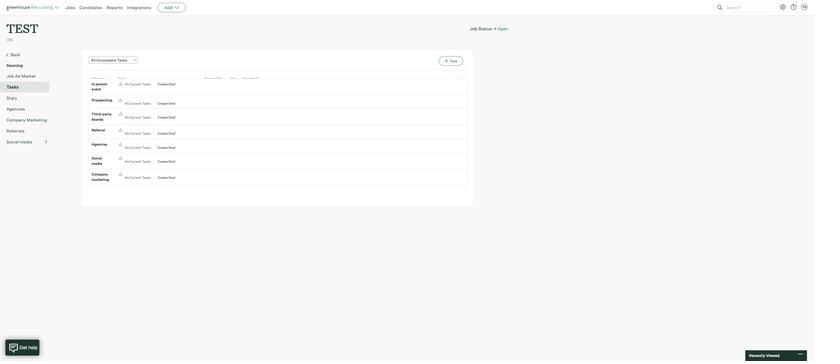 Task type: locate. For each thing, give the bounding box(es) containing it.
0 vertical spatial job
[[470, 26, 478, 31]]

current
[[130, 82, 141, 86], [130, 102, 141, 106], [130, 116, 141, 120], [130, 132, 141, 136], [130, 146, 141, 150], [130, 160, 141, 164], [130, 176, 141, 180]]

create one! link
[[154, 82, 176, 87], [154, 101, 176, 106], [154, 115, 176, 120], [154, 131, 176, 136], [154, 145, 176, 151], [154, 159, 176, 165], [154, 175, 176, 181]]

1 horizontal spatial job
[[470, 26, 478, 31]]

4 one! from the top
[[169, 132, 176, 136]]

create for referral
[[158, 132, 168, 136]]

6 create one! link from the top
[[154, 159, 176, 165]]

tasks. for company marketing
[[142, 176, 152, 180]]

social media inside "link"
[[6, 139, 32, 145]]

create one! link for third-party boards
[[154, 115, 176, 120]]

3 create from the top
[[158, 116, 168, 120]]

test link
[[6, 15, 38, 37]]

7 one! from the top
[[169, 176, 176, 180]]

add button
[[158, 3, 186, 12]]

6 tasks. from the top
[[142, 160, 152, 164]]

agencies down stats
[[6, 106, 25, 112]]

create for company marketing
[[158, 176, 168, 180]]

company marketing
[[6, 117, 47, 123]]

3 create one! from the top
[[158, 116, 176, 120]]

7 create one! link from the top
[[154, 175, 176, 181]]

1 create one! from the top
[[158, 82, 176, 86]]

no
[[125, 82, 129, 86], [125, 102, 129, 106], [125, 116, 129, 120], [125, 132, 129, 136], [125, 146, 129, 150], [125, 160, 129, 164], [125, 176, 129, 180]]

5 no current tasks. from the top
[[123, 146, 154, 150]]

4 no from the top
[[125, 132, 129, 136]]

referrals link
[[6, 128, 47, 134]]

social inside social media "link"
[[6, 139, 19, 145]]

recently viewed
[[750, 354, 780, 359]]

company inside company marketing
[[92, 172, 108, 177]]

1 horizontal spatial agencies
[[92, 142, 107, 147]]

1 create one! link from the top
[[154, 82, 176, 87]]

1 vertical spatial company
[[92, 172, 108, 177]]

back
[[10, 52, 20, 57]]

no current tasks. for social media
[[123, 160, 154, 164]]

one! for agencies
[[169, 146, 176, 150]]

1 vertical spatial job
[[6, 73, 14, 79]]

4 tasks. from the top
[[142, 132, 152, 136]]

one!
[[169, 82, 176, 86], [169, 102, 176, 106], [169, 116, 176, 120], [169, 132, 176, 136], [169, 146, 176, 150], [169, 160, 176, 164], [169, 176, 176, 180]]

media down referrals link
[[20, 139, 32, 145]]

5 no from the top
[[125, 146, 129, 150]]

1 horizontal spatial tasks
[[117, 58, 127, 62]]

1 horizontal spatial media
[[92, 162, 102, 166]]

tasks right incomplete
[[117, 58, 127, 62]]

7 tasks. from the top
[[142, 176, 152, 180]]

tasks link
[[6, 84, 47, 90]]

social media down referrals
[[6, 139, 32, 145]]

create one! for in person event
[[158, 82, 176, 86]]

1 horizontal spatial company
[[92, 172, 108, 177]]

2 create one! from the top
[[158, 102, 176, 106]]

1 no from the top
[[125, 82, 129, 86]]

1 vertical spatial social media
[[92, 156, 102, 166]]

no for prospecting
[[125, 102, 129, 106]]

0 vertical spatial task
[[450, 59, 458, 63]]

tasks. for agencies
[[142, 146, 152, 150]]

no for referral
[[125, 132, 129, 136]]

5 one! from the top
[[169, 146, 176, 150]]

7 no current tasks. from the top
[[123, 176, 154, 180]]

5 current from the top
[[130, 146, 141, 150]]

third-
[[92, 112, 103, 116]]

marketing
[[92, 178, 109, 182]]

td button
[[802, 4, 808, 10]]

job left ad
[[6, 73, 14, 79]]

no current tasks.
[[123, 82, 154, 86], [123, 102, 154, 106], [123, 116, 154, 120], [123, 132, 154, 136], [123, 146, 154, 150], [123, 160, 154, 164], [123, 176, 154, 180]]

1 no current tasks. from the top
[[123, 82, 154, 86]]

4 no current tasks. from the top
[[123, 132, 154, 136]]

0 horizontal spatial social
[[6, 139, 19, 145]]

company
[[6, 117, 26, 123], [92, 172, 108, 177]]

3 create one! link from the top
[[154, 115, 176, 120]]

tasks. for social media
[[142, 160, 152, 164]]

1 vertical spatial media
[[92, 162, 102, 166]]

create one!
[[158, 82, 176, 86], [158, 102, 176, 106], [158, 116, 176, 120], [158, 132, 176, 136], [158, 146, 176, 150], [158, 160, 176, 164], [158, 176, 176, 180]]

1 horizontal spatial social
[[92, 156, 102, 161]]

job left status:
[[470, 26, 478, 31]]

task for sourcing
[[450, 59, 458, 63]]

job for job status:
[[470, 26, 478, 31]]

company inside company marketing link
[[6, 117, 26, 123]]

3 tasks. from the top
[[142, 116, 152, 120]]

referrals
[[6, 128, 25, 134]]

social up company marketing
[[92, 156, 102, 161]]

one! for in person event
[[169, 82, 176, 86]]

media up company marketing
[[92, 162, 102, 166]]

6 no from the top
[[125, 160, 129, 164]]

5 create one! link from the top
[[154, 145, 176, 151]]

all incomplete tasks link
[[89, 56, 138, 64]]

0 vertical spatial agencies
[[6, 106, 25, 112]]

to
[[219, 77, 222, 81]]

tasks
[[117, 58, 127, 62], [6, 84, 19, 90]]

2 one! from the top
[[169, 102, 176, 106]]

social media link
[[6, 139, 47, 145]]

0 horizontal spatial company
[[6, 117, 26, 123]]

7 no from the top
[[125, 176, 129, 180]]

company up the marketing
[[92, 172, 108, 177]]

5 create one! from the top
[[158, 146, 176, 150]]

6 create one! from the top
[[158, 160, 176, 164]]

0 vertical spatial social media
[[6, 139, 32, 145]]

0 vertical spatial social
[[6, 139, 19, 145]]

2 create one! link from the top
[[154, 101, 176, 106]]

current for company marketing
[[130, 176, 141, 180]]

2 no current tasks. from the top
[[123, 102, 154, 106]]

viewed
[[766, 354, 780, 359]]

create one! link for agencies
[[154, 145, 176, 151]]

job
[[470, 26, 478, 31], [6, 73, 14, 79]]

agencies
[[6, 106, 25, 112], [92, 142, 107, 147]]

company up referrals
[[6, 117, 26, 123]]

in person event
[[92, 82, 107, 92]]

1 one! from the top
[[169, 82, 176, 86]]

7 current from the top
[[130, 176, 141, 180]]

current for prospecting
[[130, 102, 141, 106]]

no current tasks. for company marketing
[[123, 176, 154, 180]]

5 create from the top
[[158, 146, 168, 150]]

boards
[[92, 117, 104, 122]]

6 current from the top
[[130, 160, 141, 164]]

task
[[450, 59, 458, 63], [118, 77, 125, 81]]

create for social media
[[158, 160, 168, 164]]

5 tasks. from the top
[[142, 146, 152, 150]]

media
[[20, 139, 32, 145], [92, 162, 102, 166]]

7 create one! from the top
[[158, 176, 176, 180]]

1 create from the top
[[158, 82, 168, 86]]

2 current from the top
[[130, 102, 141, 106]]

tasks.
[[142, 82, 152, 86], [142, 102, 152, 106], [142, 116, 152, 120], [142, 132, 152, 136], [142, 146, 152, 150], [142, 160, 152, 164], [142, 176, 152, 180]]

4 create one! from the top
[[158, 132, 176, 136]]

0 horizontal spatial job
[[6, 73, 14, 79]]

0 vertical spatial media
[[20, 139, 32, 145]]

create
[[158, 82, 168, 86], [158, 102, 168, 106], [158, 116, 168, 120], [158, 132, 168, 136], [158, 146, 168, 150], [158, 160, 168, 164], [158, 176, 168, 180]]

social
[[6, 139, 19, 145], [92, 156, 102, 161]]

4 create one! link from the top
[[154, 131, 176, 136]]

agencies down referral
[[92, 142, 107, 147]]

3 no from the top
[[125, 116, 129, 120]]

4 create from the top
[[158, 132, 168, 136]]

social down referrals
[[6, 139, 19, 145]]

jobs link
[[65, 5, 75, 10]]

0 horizontal spatial media
[[20, 139, 32, 145]]

no current tasks. for in person event
[[123, 82, 154, 86]]

party
[[103, 112, 112, 116]]

7 create from the top
[[158, 176, 168, 180]]

6 create from the top
[[158, 160, 168, 164]]

jobs
[[65, 5, 75, 10]]

6 one! from the top
[[169, 160, 176, 164]]

reports
[[107, 5, 123, 10]]

tasks up stats
[[6, 84, 19, 90]]

2 tasks. from the top
[[142, 102, 152, 106]]

0 horizontal spatial tasks
[[6, 84, 19, 90]]

social media
[[6, 139, 32, 145], [92, 156, 102, 166]]

due
[[231, 77, 237, 81]]

1 vertical spatial social
[[92, 156, 102, 161]]

0 vertical spatial tasks
[[117, 58, 127, 62]]

1 current from the top
[[130, 82, 141, 86]]

1 vertical spatial agencies
[[92, 142, 107, 147]]

1 vertical spatial task
[[118, 77, 125, 81]]

no current tasks. for third-party boards
[[123, 116, 154, 120]]

0 horizontal spatial task
[[118, 77, 125, 81]]

one! for social media
[[169, 160, 176, 164]]

configure image
[[780, 4, 787, 10]]

no for social media
[[125, 160, 129, 164]]

tasks. for in person event
[[142, 82, 152, 86]]

create for prospecting
[[158, 102, 168, 106]]

2 create from the top
[[158, 102, 168, 106]]

1 horizontal spatial task
[[450, 59, 458, 63]]

0 horizontal spatial social media
[[6, 139, 32, 145]]

4 current from the top
[[130, 132, 141, 136]]

3 no current tasks. from the top
[[123, 116, 154, 120]]

6 no current tasks. from the top
[[123, 160, 154, 164]]

Search text field
[[726, 4, 769, 11]]

social media up company marketing
[[92, 156, 102, 166]]

0 horizontal spatial agencies
[[6, 106, 25, 112]]

3 one! from the top
[[169, 116, 176, 120]]

1 tasks. from the top
[[142, 82, 152, 86]]

no for company marketing
[[125, 176, 129, 180]]

complete?
[[242, 77, 258, 81]]

1 vertical spatial tasks
[[6, 84, 19, 90]]

3 current from the top
[[130, 116, 141, 120]]

2 no from the top
[[125, 102, 129, 106]]

0 vertical spatial company
[[6, 117, 26, 123]]



Task type: describe. For each thing, give the bounding box(es) containing it.
create one! link for social media
[[154, 159, 176, 165]]

test
[[6, 20, 38, 36]]

recently
[[750, 354, 766, 359]]

create for in person event
[[158, 82, 168, 86]]

greenhouse recruiting image
[[6, 4, 55, 11]]

company for company marketing
[[6, 117, 26, 123]]

company marketing link
[[6, 117, 47, 123]]

(19)
[[6, 38, 13, 42]]

tasks. for referral
[[142, 132, 152, 136]]

create one! for company marketing
[[158, 176, 176, 180]]

assigned to
[[204, 77, 222, 81]]

stats link
[[6, 95, 47, 101]]

current for referral
[[130, 132, 141, 136]]

task for task
[[118, 77, 125, 81]]

sourcing
[[6, 63, 23, 68]]

assigned
[[204, 77, 218, 81]]

create one! for referral
[[158, 132, 176, 136]]

person
[[96, 82, 107, 86]]

event
[[92, 87, 101, 92]]

stats
[[6, 95, 17, 101]]

integrations link
[[127, 5, 151, 10]]

add
[[164, 5, 173, 10]]

in
[[92, 82, 95, 86]]

no current tasks. for prospecting
[[123, 102, 154, 106]]

no for in person event
[[125, 82, 129, 86]]

incomplete
[[97, 58, 116, 62]]

create one! for social media
[[158, 160, 176, 164]]

company marketing
[[92, 172, 109, 182]]

tasks. for prospecting
[[142, 102, 152, 106]]

create one! for agencies
[[158, 146, 176, 150]]

agencies link
[[6, 106, 47, 112]]

create one! for prospecting
[[158, 102, 176, 106]]

current for social media
[[130, 160, 141, 164]]

candidates link
[[80, 5, 102, 10]]

current for in person event
[[130, 82, 141, 86]]

create one! link for in person event
[[154, 82, 176, 87]]

job status:
[[470, 26, 493, 31]]

td
[[803, 5, 807, 9]]

1 horizontal spatial social media
[[92, 156, 102, 166]]

back link
[[6, 51, 47, 58]]

no current tasks. for agencies
[[123, 146, 154, 150]]

all
[[91, 58, 96, 62]]

no current tasks. for referral
[[123, 132, 154, 136]]

no for third-party boards
[[125, 116, 129, 120]]

reports link
[[107, 5, 123, 10]]

all incomplete tasks
[[91, 58, 127, 62]]

create one! for third-party boards
[[158, 116, 176, 120]]

media inside "link"
[[20, 139, 32, 145]]

integrations
[[127, 5, 151, 10]]

company for company marketing
[[92, 172, 108, 177]]

create one! link for referral
[[154, 131, 176, 136]]

no for agencies
[[125, 146, 129, 150]]

test (19)
[[6, 20, 38, 42]]

current for third-party boards
[[130, 116, 141, 120]]

market
[[22, 73, 36, 79]]

tasks. for third-party boards
[[142, 116, 152, 120]]

referral
[[92, 128, 105, 133]]

create for third-party boards
[[158, 116, 168, 120]]

one! for third-party boards
[[169, 116, 176, 120]]

create one! link for company marketing
[[154, 175, 176, 181]]

create one! link for prospecting
[[154, 101, 176, 106]]

current for agencies
[[130, 146, 141, 150]]

job ad market link
[[6, 73, 47, 79]]

candidates
[[80, 5, 102, 10]]

status:
[[479, 26, 493, 31]]

create for agencies
[[158, 146, 168, 150]]

tasks inside "link"
[[6, 84, 19, 90]]

prospecting
[[92, 98, 112, 102]]

third-party boards
[[92, 112, 112, 122]]

one! for prospecting
[[169, 102, 176, 106]]

marketing
[[27, 117, 47, 123]]

one! for company marketing
[[169, 176, 176, 180]]

category
[[91, 77, 105, 81]]

job ad market
[[6, 73, 36, 79]]

job for job ad market
[[6, 73, 14, 79]]

ad
[[15, 73, 21, 79]]

open
[[498, 26, 508, 31]]

td button
[[801, 3, 809, 11]]

one! for referral
[[169, 132, 176, 136]]



Task type: vqa. For each thing, say whether or not it's contained in the screenshot.
"party"
yes



